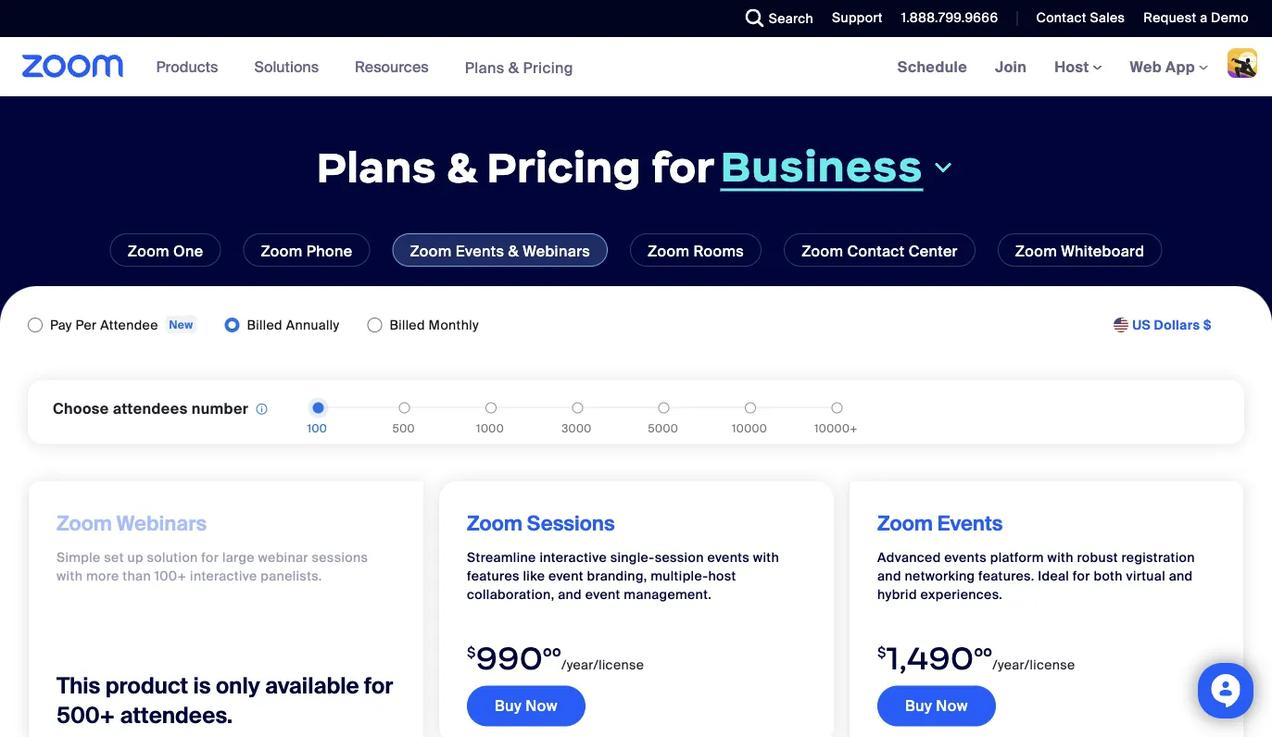 Task type: locate. For each thing, give the bounding box(es) containing it.
1 buy now link from the left
[[467, 686, 586, 727]]

support
[[832, 9, 883, 26]]

$ inside $ 990 00 /year/license
[[467, 644, 476, 662]]

search
[[769, 10, 814, 27]]

&
[[509, 58, 519, 77], [447, 141, 477, 194], [508, 241, 519, 261]]

zoom for zoom rooms
[[648, 241, 690, 261]]

1 horizontal spatial 00
[[975, 646, 993, 660]]

events for zoom events
[[938, 511, 1003, 538]]

events up the monthly
[[456, 241, 504, 261]]

1000
[[477, 421, 504, 436]]

main content containing business
[[0, 37, 1273, 738]]

attendees.
[[120, 702, 233, 730]]

simple
[[57, 550, 101, 567]]

solutions button
[[254, 37, 327, 96]]

main content
[[0, 37, 1273, 738]]

1 horizontal spatial now
[[937, 697, 968, 717]]

web
[[1131, 57, 1162, 76]]

0 vertical spatial webinars
[[523, 241, 591, 261]]

buy now link for 1,490
[[878, 686, 996, 727]]

buy now link
[[467, 686, 586, 727], [878, 686, 996, 727]]

& for plans & pricing for
[[447, 141, 477, 194]]

00 down experiences.
[[975, 646, 993, 660]]

0 horizontal spatial 00
[[543, 646, 562, 660]]

whiteboard
[[1062, 241, 1145, 261]]

resources
[[355, 57, 429, 76]]

buy for 990
[[495, 697, 522, 717]]

2 events from the left
[[945, 550, 987, 567]]

and
[[878, 568, 902, 585], [1170, 568, 1193, 585], [558, 587, 582, 604]]

0 horizontal spatial buy now link
[[467, 686, 586, 727]]

1 horizontal spatial contact
[[1037, 9, 1087, 26]]

option group
[[28, 311, 479, 341]]

interactive down "large"
[[190, 568, 257, 585]]

$ down collaboration,
[[467, 644, 476, 662]]

zoom for zoom webinars
[[57, 511, 112, 538]]

zoom left one
[[128, 241, 170, 261]]

buy now link for 990
[[467, 686, 586, 727]]

with
[[753, 550, 780, 567], [1048, 550, 1074, 567], [57, 568, 83, 585]]

0 vertical spatial contact
[[1037, 9, 1087, 26]]

events up networking
[[945, 550, 987, 567]]

1 horizontal spatial events
[[938, 511, 1003, 538]]

$ for 1,490
[[878, 644, 887, 662]]

0 horizontal spatial now
[[526, 697, 558, 717]]

0 vertical spatial &
[[509, 58, 519, 77]]

events
[[708, 550, 750, 567], [945, 550, 987, 567]]

zoom contact center
[[802, 241, 958, 261]]

for down robust on the bottom right of page
[[1073, 568, 1091, 585]]

1 vertical spatial contact
[[848, 241, 905, 261]]

session
[[655, 550, 704, 567]]

1 vertical spatial interactive
[[190, 568, 257, 585]]

event right like at the left bottom of page
[[549, 568, 584, 585]]

zoom up advanced
[[878, 511, 933, 538]]

contact left sales
[[1037, 9, 1087, 26]]

/year/license down branding,
[[562, 657, 645, 674]]

$ right dollars
[[1204, 317, 1213, 334]]

with inside simple set up solution for large webinar sessions with more than 100+ interactive panelists.
[[57, 568, 83, 585]]

with inside the advanced events platform with robust registration and networking features. ideal for both virtual and hybrid experiences.
[[1048, 550, 1074, 567]]

00 inside $ 1,490 00 /year/license
[[975, 646, 993, 660]]

buy now down 1,490
[[906, 697, 968, 717]]

0 horizontal spatial interactive
[[190, 568, 257, 585]]

/year/license for 1,490
[[993, 657, 1076, 674]]

1 horizontal spatial events
[[945, 550, 987, 567]]

0 vertical spatial events
[[456, 241, 504, 261]]

100+
[[155, 568, 187, 585]]

event down branding,
[[586, 587, 621, 604]]

& for plans & pricing
[[509, 58, 519, 77]]

zoom up the billed monthly
[[410, 241, 452, 261]]

multiple-
[[651, 568, 709, 585]]

1 vertical spatial plans
[[317, 141, 437, 194]]

with up ideal
[[1048, 550, 1074, 567]]

contact inside tabs of zoom services tab list
[[848, 241, 905, 261]]

zoom
[[128, 241, 170, 261], [261, 241, 303, 261], [410, 241, 452, 261], [648, 241, 690, 261], [802, 241, 844, 261], [1016, 241, 1058, 261], [57, 511, 112, 538], [467, 511, 523, 538], [878, 511, 933, 538]]

zoom logo image
[[22, 55, 124, 78]]

0 horizontal spatial events
[[708, 550, 750, 567]]

support link
[[819, 0, 888, 37], [832, 9, 883, 26]]

streamline interactive single-session events with features like event branding, multiple-host collaboration, and event management.
[[467, 550, 780, 604]]

1 vertical spatial webinars
[[117, 511, 207, 538]]

learn more about choose attendees number image
[[256, 399, 267, 421]]

solution
[[147, 550, 198, 567]]

2 /year/license from the left
[[993, 657, 1076, 674]]

interactive down sessions
[[540, 550, 607, 567]]

/year/license inside $ 990 00 /year/license
[[562, 657, 645, 674]]

1 horizontal spatial webinars
[[523, 241, 591, 261]]

and up hybrid on the bottom of the page
[[878, 568, 902, 585]]

zoom up simple
[[57, 511, 112, 538]]

0 horizontal spatial /year/license
[[562, 657, 645, 674]]

1 horizontal spatial buy now
[[906, 697, 968, 717]]

zoom up streamline
[[467, 511, 523, 538]]

sales
[[1091, 9, 1126, 26]]

1 /year/license from the left
[[562, 657, 645, 674]]

schedule link
[[884, 37, 982, 96]]

2 horizontal spatial and
[[1170, 568, 1193, 585]]

/year/license
[[562, 657, 645, 674], [993, 657, 1076, 674]]

for
[[652, 141, 715, 194], [201, 550, 219, 567], [1073, 568, 1091, 585], [364, 672, 393, 701]]

1000 attendees radio
[[486, 403, 497, 414]]

plans inside product information navigation
[[465, 58, 505, 77]]

0 horizontal spatial contact
[[848, 241, 905, 261]]

us
[[1133, 317, 1151, 334]]

ideal
[[1038, 568, 1070, 585]]

solutions
[[254, 57, 319, 76]]

billed
[[247, 317, 283, 334], [390, 317, 425, 334]]

0 horizontal spatial events
[[456, 241, 504, 261]]

2 buy from the left
[[906, 697, 933, 717]]

and right collaboration,
[[558, 587, 582, 604]]

experiences.
[[921, 587, 1003, 604]]

large
[[222, 550, 255, 567]]

buy for 1,490
[[906, 697, 933, 717]]

1 horizontal spatial buy
[[906, 697, 933, 717]]

1 events from the left
[[708, 550, 750, 567]]

and for 990
[[558, 587, 582, 604]]

1.888.799.9666 button
[[888, 0, 1003, 37], [902, 9, 999, 26]]

like
[[523, 568, 545, 585]]

pricing for plans & pricing for
[[487, 141, 642, 194]]

$
[[1204, 317, 1213, 334], [467, 644, 476, 662], [878, 644, 887, 662]]

zoom left 'whiteboard'
[[1016, 241, 1058, 261]]

zoom left rooms
[[648, 241, 690, 261]]

1 buy now from the left
[[495, 697, 558, 717]]

2 00 from the left
[[975, 646, 993, 660]]

platform
[[991, 550, 1045, 567]]

00 down collaboration,
[[543, 646, 562, 660]]

buy down 1,490
[[906, 697, 933, 717]]

billed left annually
[[247, 317, 283, 334]]

1 vertical spatial events
[[938, 511, 1003, 538]]

1 horizontal spatial with
[[753, 550, 780, 567]]

contact sales
[[1037, 9, 1126, 26]]

0 vertical spatial pricing
[[523, 58, 574, 77]]

buy
[[495, 697, 522, 717], [906, 697, 933, 717]]

1 horizontal spatial $
[[878, 644, 887, 662]]

now down 1,490
[[937, 697, 968, 717]]

webinars inside tabs of zoom services tab list
[[523, 241, 591, 261]]

buy now link down 1,490
[[878, 686, 996, 727]]

100 attendees radio
[[313, 403, 324, 414]]

1 buy from the left
[[495, 697, 522, 717]]

zoom for zoom one
[[128, 241, 170, 261]]

1 horizontal spatial plans
[[465, 58, 505, 77]]

1 horizontal spatial interactive
[[540, 550, 607, 567]]

zoom phone
[[261, 241, 353, 261]]

for left "large"
[[201, 550, 219, 567]]

/year/license down the advanced events platform with robust registration and networking features. ideal for both virtual and hybrid experiences.
[[993, 657, 1076, 674]]

join link
[[982, 37, 1041, 96]]

and down registration
[[1170, 568, 1193, 585]]

1 vertical spatial pricing
[[487, 141, 642, 194]]

1 horizontal spatial buy now link
[[878, 686, 996, 727]]

and inside the streamline interactive single-session events with features like event branding, multiple-host collaboration, and event management.
[[558, 587, 582, 604]]

0 horizontal spatial event
[[549, 568, 584, 585]]

events up host
[[708, 550, 750, 567]]

3000 attendees radio
[[572, 403, 583, 414]]

2 horizontal spatial with
[[1048, 550, 1074, 567]]

2 vertical spatial &
[[508, 241, 519, 261]]

webinars
[[523, 241, 591, 261], [117, 511, 207, 538]]

0 horizontal spatial with
[[57, 568, 83, 585]]

zoom sessions
[[467, 511, 615, 538]]

1 vertical spatial event
[[586, 587, 621, 604]]

1 now from the left
[[526, 697, 558, 717]]

for inside the advanced events platform with robust registration and networking features. ideal for both virtual and hybrid experiences.
[[1073, 568, 1091, 585]]

zoom down "business"
[[802, 241, 844, 261]]

zoom for zoom phone
[[261, 241, 303, 261]]

product
[[105, 672, 188, 701]]

for right available
[[364, 672, 393, 701]]

contact left center
[[848, 241, 905, 261]]

2 now from the left
[[937, 697, 968, 717]]

1 horizontal spatial billed
[[390, 317, 425, 334]]

contact sales link
[[1023, 0, 1130, 37], [1037, 9, 1126, 26]]

2 buy now link from the left
[[878, 686, 996, 727]]

is
[[193, 672, 211, 701]]

10000
[[732, 421, 768, 436]]

this product is only available for 500+ attendees.
[[57, 672, 393, 730]]

search button
[[732, 0, 819, 37]]

product information navigation
[[142, 37, 588, 98]]

2 billed from the left
[[390, 317, 425, 334]]

set
[[104, 550, 124, 567]]

1 horizontal spatial /year/license
[[993, 657, 1076, 674]]

2 buy now from the left
[[906, 697, 968, 717]]

option group containing pay per attendee
[[28, 311, 479, 341]]

per
[[76, 317, 97, 334]]

zoom left phone
[[261, 241, 303, 261]]

pricing inside main content
[[487, 141, 642, 194]]

0 vertical spatial plans
[[465, 58, 505, 77]]

0 vertical spatial interactive
[[540, 550, 607, 567]]

1 00 from the left
[[543, 646, 562, 660]]

this
[[57, 672, 100, 701]]

for up zoom rooms
[[652, 141, 715, 194]]

$ down hybrid on the bottom of the page
[[878, 644, 887, 662]]

only
[[216, 672, 260, 701]]

pricing inside product information navigation
[[523, 58, 574, 77]]

zoom for zoom sessions
[[467, 511, 523, 538]]

1 vertical spatial &
[[447, 141, 477, 194]]

00 inside $ 990 00 /year/license
[[543, 646, 562, 660]]

now for 990
[[526, 697, 558, 717]]

now down $ 990 00 /year/license
[[526, 697, 558, 717]]

0 horizontal spatial and
[[558, 587, 582, 604]]

5000 attendees radio
[[659, 403, 670, 414]]

0 horizontal spatial $
[[467, 644, 476, 662]]

choose
[[53, 399, 109, 418]]

request a demo
[[1144, 9, 1250, 26]]

events inside tabs of zoom services tab list
[[456, 241, 504, 261]]

plans for plans & pricing
[[465, 58, 505, 77]]

available
[[265, 672, 359, 701]]

with right session
[[753, 550, 780, 567]]

virtual
[[1127, 568, 1166, 585]]

0 horizontal spatial buy
[[495, 697, 522, 717]]

0 horizontal spatial buy now
[[495, 697, 558, 717]]

events up platform
[[938, 511, 1003, 538]]

0 horizontal spatial billed
[[247, 317, 283, 334]]

2 horizontal spatial $
[[1204, 317, 1213, 334]]

request
[[1144, 9, 1197, 26]]

1.888.799.9666 button up schedule
[[888, 0, 1003, 37]]

billed left the monthly
[[390, 317, 425, 334]]

streamline
[[467, 550, 536, 567]]

0 horizontal spatial plans
[[317, 141, 437, 194]]

interactive inside the streamline interactive single-session events with features like event branding, multiple-host collaboration, and event management.
[[540, 550, 607, 567]]

/year/license inside $ 1,490 00 /year/license
[[993, 657, 1076, 674]]

& inside product information navigation
[[509, 58, 519, 77]]

with down simple
[[57, 568, 83, 585]]

00
[[543, 646, 562, 660], [975, 646, 993, 660]]

pricing
[[523, 58, 574, 77], [487, 141, 642, 194]]

buy now down the 990
[[495, 697, 558, 717]]

plans
[[465, 58, 505, 77], [317, 141, 437, 194]]

us dollars $ button
[[1133, 316, 1213, 335]]

and for 1,490
[[1170, 568, 1193, 585]]

buy now for 990
[[495, 697, 558, 717]]

$ inside $ 1,490 00 /year/license
[[878, 644, 887, 662]]

dollars
[[1155, 317, 1201, 334]]

robust
[[1078, 550, 1119, 567]]

1 billed from the left
[[247, 317, 283, 334]]

buy now link down the 990
[[467, 686, 586, 727]]

buy down the 990
[[495, 697, 522, 717]]

$ for 990
[[467, 644, 476, 662]]

banner
[[0, 37, 1273, 98]]



Task type: describe. For each thing, give the bounding box(es) containing it.
than
[[123, 568, 151, 585]]

advanced events platform with robust registration and networking features. ideal for both virtual and hybrid experiences.
[[878, 550, 1196, 604]]

10000 attendees radio
[[745, 403, 756, 414]]

zoom webinars
[[57, 511, 207, 538]]

500
[[393, 421, 415, 436]]

host button
[[1055, 57, 1103, 76]]

business
[[721, 140, 924, 193]]

buy now for 1,490
[[906, 697, 968, 717]]

phone
[[307, 241, 353, 261]]

500 attendees radio
[[399, 403, 410, 414]]

profile picture image
[[1228, 48, 1258, 78]]

for inside "this product is only available for 500+ attendees."
[[364, 672, 393, 701]]

events inside the advanced events platform with robust registration and networking features. ideal for both virtual and hybrid experiences.
[[945, 550, 987, 567]]

tabs of zoom services tab list
[[28, 234, 1245, 267]]

events inside the streamline interactive single-session events with features like event branding, multiple-host collaboration, and event management.
[[708, 550, 750, 567]]

products button
[[156, 37, 227, 96]]

00 for 990
[[543, 646, 562, 660]]

0 horizontal spatial webinars
[[117, 511, 207, 538]]

zoom for zoom events
[[878, 511, 933, 538]]

billed annually
[[247, 317, 340, 334]]

interactive inside simple set up solution for large webinar sessions with more than 100+ interactive panelists.
[[190, 568, 257, 585]]

zoom whiteboard
[[1016, 241, 1145, 261]]

more
[[86, 568, 119, 585]]

join
[[996, 57, 1027, 76]]

sessions
[[527, 511, 615, 538]]

1,490
[[887, 638, 975, 679]]

& inside tabs of zoom services tab list
[[508, 241, 519, 261]]

1 horizontal spatial event
[[586, 587, 621, 604]]

app
[[1166, 57, 1196, 76]]

pricing for plans & pricing
[[523, 58, 574, 77]]

10000+ attendees radio
[[832, 403, 843, 414]]

banner containing products
[[0, 37, 1273, 98]]

one
[[173, 241, 203, 261]]

annually
[[286, 317, 340, 334]]

1.888.799.9666 button up "schedule" 'link'
[[902, 9, 999, 26]]

host
[[1055, 57, 1093, 76]]

rooms
[[694, 241, 744, 261]]

5000
[[648, 421, 679, 436]]

features.
[[979, 568, 1035, 585]]

monthly
[[429, 317, 479, 334]]

10000+
[[815, 421, 858, 436]]

features
[[467, 568, 520, 585]]

$ inside dropdown button
[[1204, 317, 1213, 334]]

both
[[1094, 568, 1123, 585]]

demo
[[1212, 9, 1250, 26]]

plans & pricing
[[465, 58, 574, 77]]

web app
[[1131, 57, 1196, 76]]

1.888.799.9666
[[902, 9, 999, 26]]

plans for plans & pricing for
[[317, 141, 437, 194]]

/year/license for 990
[[562, 657, 645, 674]]

simple set up solution for large webinar sessions with more than 100+ interactive panelists.
[[57, 550, 368, 585]]

schedule
[[898, 57, 968, 76]]

attendees
[[113, 399, 188, 418]]

registration
[[1122, 550, 1196, 567]]

0 vertical spatial event
[[549, 568, 584, 585]]

webinar
[[258, 550, 309, 567]]

zoom for zoom contact center
[[802, 241, 844, 261]]

now for 1,490
[[937, 697, 968, 717]]

pay per attendee new
[[50, 317, 193, 334]]

number
[[192, 399, 249, 418]]

meetings navigation
[[884, 37, 1273, 98]]

zoom events & webinars
[[410, 241, 591, 261]]

collaboration,
[[467, 587, 555, 604]]

events for zoom events & webinars
[[456, 241, 504, 261]]

990
[[476, 638, 543, 679]]

advanced
[[878, 550, 942, 567]]

zoom for zoom whiteboard
[[1016, 241, 1058, 261]]

choose attendees number option group
[[28, 381, 1245, 444]]

up
[[127, 550, 144, 567]]

business button
[[721, 140, 956, 193]]

zoom events
[[878, 511, 1003, 538]]

with inside the streamline interactive single-session events with features like event branding, multiple-host collaboration, and event management.
[[753, 550, 780, 567]]

pay
[[50, 317, 72, 334]]

web app button
[[1131, 57, 1209, 76]]

new
[[169, 317, 193, 332]]

zoom rooms
[[648, 241, 744, 261]]

00 for 1,490
[[975, 646, 993, 660]]

billed for billed annually
[[247, 317, 283, 334]]

single-
[[611, 550, 655, 567]]

plans & pricing for
[[317, 141, 715, 194]]

center
[[909, 241, 958, 261]]

networking
[[905, 568, 976, 585]]

host
[[709, 568, 737, 585]]

attendee
[[100, 317, 158, 334]]

panelists.
[[261, 568, 322, 585]]

products
[[156, 57, 218, 76]]

500+
[[57, 702, 115, 730]]

down image
[[931, 156, 956, 178]]

for inside simple set up solution for large webinar sessions with more than 100+ interactive panelists.
[[201, 550, 219, 567]]

3000
[[562, 421, 592, 436]]

choose attendees number
[[53, 399, 252, 418]]

us dollars $
[[1133, 317, 1213, 334]]

branding,
[[587, 568, 648, 585]]

billed for billed monthly
[[390, 317, 425, 334]]

zoom for zoom events & webinars
[[410, 241, 452, 261]]

choose attendees number application
[[53, 397, 308, 421]]

billed monthly
[[390, 317, 479, 334]]

1 horizontal spatial and
[[878, 568, 902, 585]]

$ 990 00 /year/license
[[467, 638, 645, 679]]



Task type: vqa. For each thing, say whether or not it's contained in the screenshot.
topmost "Account"
no



